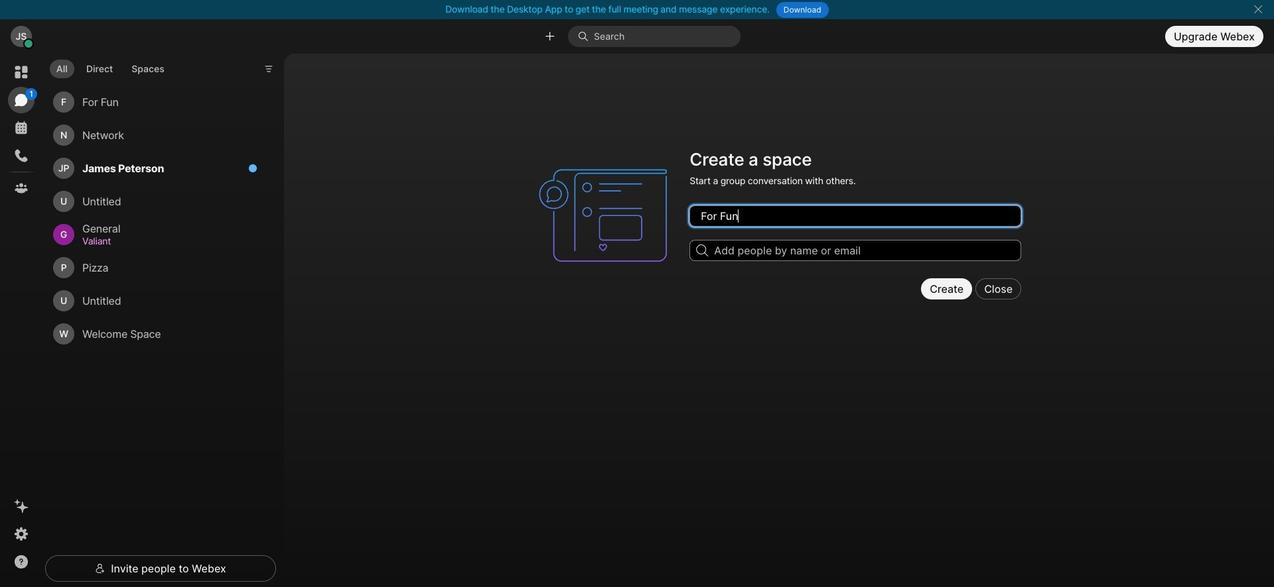 Task type: locate. For each thing, give the bounding box(es) containing it.
valiant element
[[82, 234, 250, 249]]

for fun list item
[[48, 86, 265, 119]]

search_18 image
[[696, 245, 708, 257]]

general list item
[[48, 218, 265, 252]]

1 vertical spatial untitled list item
[[48, 285, 265, 318]]

0 vertical spatial untitled list item
[[48, 185, 265, 218]]

2 untitled list item from the top
[[48, 285, 265, 318]]

navigation
[[0, 54, 42, 588]]

james peterson, new messages list item
[[48, 152, 265, 185]]

untitled list item
[[48, 185, 265, 218], [48, 285, 265, 318]]

tab list
[[46, 52, 174, 82]]

untitled list item up valiant element
[[48, 185, 265, 218]]

new messages image
[[248, 164, 257, 173]]

untitled list item down valiant element
[[48, 285, 265, 318]]



Task type: describe. For each thing, give the bounding box(es) containing it.
Name the space (required) text field
[[690, 206, 1021, 227]]

pizza list item
[[48, 252, 265, 285]]

webex tab list
[[8, 59, 37, 202]]

welcome space list item
[[48, 318, 265, 351]]

create a space image
[[533, 145, 682, 286]]

Add people by name or email text field
[[690, 241, 1021, 262]]

network list item
[[48, 119, 265, 152]]

cancel_16 image
[[1253, 4, 1263, 15]]

1 untitled list item from the top
[[48, 185, 265, 218]]



Task type: vqa. For each thing, say whether or not it's contained in the screenshot.
Pizza 'list item'
yes



